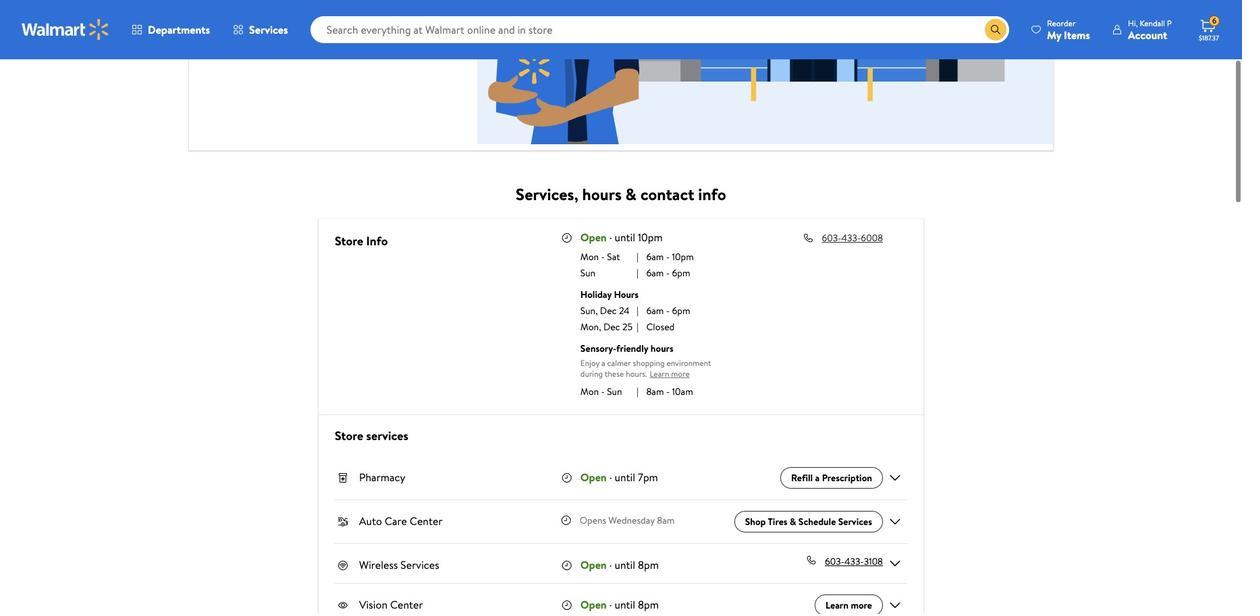 Task type: describe. For each thing, give the bounding box(es) containing it.
services
[[366, 428, 408, 445]]

603-433-3108 link
[[825, 555, 883, 573]]

603-433-3108
[[825, 555, 883, 569]]

services,
[[516, 183, 578, 206]]

0 vertical spatial sun
[[580, 267, 595, 280]]

kendall
[[1140, 17, 1165, 29]]

7pm
[[638, 470, 658, 485]]

24
[[619, 304, 629, 318]]

0 horizontal spatial store
[[271, 30, 292, 44]]

open · until 8pm for center
[[580, 598, 659, 613]]

3108
[[864, 555, 883, 569]]

vision center
[[359, 598, 423, 613]]

items
[[1064, 27, 1090, 42]]

auto
[[359, 514, 382, 529]]

reorder my items
[[1047, 17, 1090, 42]]

sensory-friendly hours
[[580, 342, 674, 356]]

1 vertical spatial center
[[390, 598, 423, 613]]

sun, dec 24
[[580, 304, 629, 318]]

shop
[[745, 516, 766, 529]]

Search search field
[[310, 16, 1009, 43]]

during
[[580, 368, 603, 380]]

contact
[[640, 183, 694, 206]]

find another store
[[216, 30, 292, 44]]

shop tires & schedule services link
[[734, 512, 883, 533]]

25
[[622, 321, 633, 334]]

schedule
[[798, 516, 836, 529]]

- for sun, dec 24
[[666, 304, 670, 318]]

auto care center
[[359, 514, 443, 529]]

my
[[366, 30, 379, 44]]

open for wireless services
[[580, 558, 607, 573]]

holiday
[[580, 288, 612, 302]]

· for vision center
[[609, 598, 612, 613]]

walmart image
[[22, 19, 109, 41]]

learn more for the right the learn more link
[[826, 599, 872, 613]]

these
[[605, 368, 624, 380]]

store info
[[335, 233, 388, 250]]

holiday hours
[[580, 288, 639, 302]]

603- for until 8pm
[[825, 555, 844, 569]]

until for wireless services
[[615, 558, 635, 573]]

- for mon - sun
[[666, 385, 670, 399]]

departments
[[148, 22, 210, 37]]

sat
[[607, 250, 620, 264]]

services button
[[221, 14, 299, 46]]

store services
[[335, 428, 408, 445]]

a for enjoy
[[601, 358, 605, 369]]

dec for sun,
[[600, 304, 617, 318]]

1 horizontal spatial learn more link
[[815, 595, 883, 615]]

closed
[[646, 321, 674, 334]]

1 vertical spatial 8am
[[657, 514, 675, 528]]

services inside the shop tires & schedule services link
[[838, 516, 872, 529]]

- left sat
[[601, 250, 605, 264]]

& for contact
[[625, 183, 636, 206]]

enjoy a calmer shopping environment during these hours. learn more element
[[580, 358, 711, 380]]

account
[[1128, 27, 1167, 42]]

store location on map image
[[477, 0, 1053, 145]]

make this my store button
[[314, 26, 413, 48]]

care
[[385, 514, 407, 529]]

refill a prescription link
[[780, 468, 883, 489]]

6 $187.37
[[1199, 15, 1219, 43]]

enjoy a calmer shopping environment during these hours.
[[580, 358, 711, 380]]

shopping
[[633, 358, 665, 369]]

wednesday
[[609, 514, 655, 528]]

433- for until 8pm
[[844, 555, 864, 569]]

services inside services popup button
[[249, 22, 288, 37]]

mon - sun
[[580, 385, 622, 399]]

search icon image
[[990, 24, 1001, 35]]

0 horizontal spatial hours
[[582, 183, 622, 206]]

603-433-6008
[[822, 231, 883, 245]]

8am - 10am element
[[641, 385, 693, 399]]

store inside button
[[381, 30, 402, 44]]

6pm for sun, dec 24
[[672, 304, 690, 318]]

sensory-
[[580, 342, 616, 356]]

prescription
[[822, 472, 872, 485]]

dec for mon,
[[603, 321, 620, 334]]

wireless
[[359, 558, 398, 573]]

mon for mon - sun
[[580, 385, 599, 399]]

my
[[1047, 27, 1061, 42]]

8pm for wireless services
[[638, 558, 659, 573]]

p
[[1167, 17, 1172, 29]]

mon, dec 25 |
[[580, 321, 639, 334]]



Task type: vqa. For each thing, say whether or not it's contained in the screenshot.
Purchase history link
no



Task type: locate. For each thing, give the bounding box(es) containing it.
1 horizontal spatial &
[[790, 516, 796, 529]]

store for store services
[[335, 428, 363, 445]]

0 vertical spatial open · until 8pm
[[580, 558, 659, 573]]

1 horizontal spatial learn
[[826, 599, 849, 613]]

& right tires
[[790, 516, 796, 529]]

open
[[580, 230, 607, 245], [580, 470, 607, 485], [580, 558, 607, 573], [580, 598, 607, 613]]

0 vertical spatial mon
[[580, 250, 599, 264]]

| for sun, dec 24
[[637, 304, 639, 318]]

mon left sat
[[580, 250, 599, 264]]

store left services
[[335, 428, 363, 445]]

calmer
[[607, 358, 631, 369]]

learn up 8am - 10am element
[[650, 368, 669, 380]]

opens wednesday 8am
[[580, 514, 675, 528]]

6am - 10pm
[[646, 250, 694, 264]]

- for mon - sat
[[666, 250, 670, 264]]

2 6pm from the top
[[672, 304, 690, 318]]

1 horizontal spatial hours
[[651, 342, 674, 356]]

learn more for the topmost the learn more link
[[650, 368, 690, 380]]

info
[[698, 183, 726, 206]]

1 vertical spatial learn
[[826, 599, 849, 613]]

- down during
[[601, 385, 605, 399]]

10pm
[[638, 230, 663, 245], [672, 250, 694, 264]]

a
[[601, 358, 605, 369], [815, 472, 820, 485]]

1 vertical spatial 6pm
[[672, 304, 690, 318]]

- right sat
[[666, 250, 670, 264]]

2 | from the top
[[637, 267, 639, 280]]

sensory-friendly hours element
[[580, 342, 733, 356]]

8am right wednesday
[[657, 514, 675, 528]]

0 vertical spatial 10pm
[[638, 230, 663, 245]]

1 vertical spatial learn more link
[[815, 595, 883, 615]]

store
[[381, 30, 402, 44], [271, 30, 292, 44]]

10pm up "6am - 10pm"
[[638, 230, 663, 245]]

1 vertical spatial learn more
[[826, 599, 872, 613]]

2 store from the top
[[335, 428, 363, 445]]

3 open from the top
[[580, 558, 607, 573]]

store
[[335, 233, 363, 250], [335, 428, 363, 445]]

mon - sat
[[580, 250, 620, 264]]

1 vertical spatial store
[[335, 428, 363, 445]]

2 mon from the top
[[580, 385, 599, 399]]

1 vertical spatial 603-
[[825, 555, 844, 569]]

8am down enjoy a calmer shopping environment during these hours.
[[646, 385, 664, 399]]

services right schedule
[[838, 516, 872, 529]]

6am down open · until 10pm
[[646, 250, 664, 264]]

1 vertical spatial open · until 8pm
[[580, 598, 659, 613]]

1 · from the top
[[609, 230, 612, 245]]

sun down mon - sat
[[580, 267, 595, 280]]

hi,
[[1128, 17, 1138, 29]]

0 horizontal spatial sun
[[580, 267, 595, 280]]

0 horizontal spatial a
[[601, 358, 605, 369]]

find
[[216, 30, 234, 44]]

1 vertical spatial &
[[790, 516, 796, 529]]

mon for mon - sat
[[580, 250, 599, 264]]

0 horizontal spatial 10pm
[[638, 230, 663, 245]]

mon - sun element
[[580, 385, 634, 399]]

center right care
[[410, 514, 443, 529]]

3 6am from the top
[[646, 304, 664, 318]]

1 6am from the top
[[646, 250, 664, 264]]

enjoy
[[580, 358, 600, 369]]

open · until 8pm for services
[[580, 558, 659, 573]]

433-
[[841, 231, 861, 245], [844, 555, 864, 569]]

1 vertical spatial 6am - 6pm
[[646, 304, 690, 318]]

1 vertical spatial more
[[851, 599, 872, 613]]

| for mon - sat
[[637, 250, 639, 264]]

6am - 6pm up the 'closed'
[[646, 304, 690, 318]]

1 8pm from the top
[[638, 558, 659, 573]]

wireless services
[[359, 558, 439, 573]]

make this my store
[[324, 30, 402, 44]]

1 vertical spatial 433-
[[844, 555, 864, 569]]

store right 'another' on the left top
[[271, 30, 292, 44]]

1 vertical spatial services
[[838, 516, 872, 529]]

8am
[[646, 385, 664, 399], [657, 514, 675, 528]]

reorder
[[1047, 17, 1076, 29]]

store left info
[[335, 233, 363, 250]]

1 open · until 8pm from the top
[[580, 558, 659, 573]]

2 until from the top
[[615, 470, 635, 485]]

dec left 24
[[600, 304, 617, 318]]

store right my
[[381, 30, 402, 44]]

mon,
[[580, 321, 601, 334]]

another
[[236, 30, 269, 44]]

0 vertical spatial store
[[335, 233, 363, 250]]

0 vertical spatial center
[[410, 514, 443, 529]]

hours
[[614, 288, 639, 302]]

1 horizontal spatial learn more
[[826, 599, 872, 613]]

4 open from the top
[[580, 598, 607, 613]]

3 · from the top
[[609, 558, 612, 573]]

10am
[[672, 385, 693, 399]]

1 horizontal spatial services
[[400, 558, 439, 573]]

0 vertical spatial 6pm
[[672, 267, 690, 280]]

0 horizontal spatial learn
[[650, 368, 669, 380]]

&
[[625, 183, 636, 206], [790, 516, 796, 529]]

8am - 10am
[[646, 385, 693, 399]]

· for wireless services
[[609, 558, 612, 573]]

2 horizontal spatial services
[[838, 516, 872, 529]]

2 vertical spatial services
[[400, 558, 439, 573]]

learn more link
[[647, 364, 700, 385], [815, 595, 883, 615]]

1 vertical spatial sun
[[607, 385, 622, 399]]

603- left 3108
[[825, 555, 844, 569]]

6am - 6pm for sun
[[646, 267, 690, 280]]

open · until 8pm
[[580, 558, 659, 573], [580, 598, 659, 613]]

6am for sat
[[646, 250, 664, 264]]

open for vision center
[[580, 598, 607, 613]]

more
[[671, 368, 690, 380], [851, 599, 872, 613]]

1 horizontal spatial sun
[[607, 385, 622, 399]]

0 vertical spatial 8am
[[646, 385, 664, 399]]

6pm down "6am - 10pm"
[[672, 267, 690, 280]]

more down 603-433-3108 link
[[851, 599, 872, 613]]

- up the 'closed'
[[666, 304, 670, 318]]

| down the hours.
[[637, 385, 639, 399]]

433- for until 10pm
[[841, 231, 861, 245]]

1 vertical spatial 8pm
[[638, 598, 659, 613]]

-
[[601, 250, 605, 264], [666, 250, 670, 264], [666, 267, 670, 280], [666, 304, 670, 318], [601, 385, 605, 399], [666, 385, 670, 399]]

sun down these
[[607, 385, 622, 399]]

services, hours & contact info
[[516, 183, 726, 206]]

learn more
[[650, 368, 690, 380], [826, 599, 872, 613]]

8pm for vision center
[[638, 598, 659, 613]]

| for mon - sun
[[637, 385, 639, 399]]

& inside the shop tires & schedule services link
[[790, 516, 796, 529]]

mon down during
[[580, 385, 599, 399]]

hours.
[[626, 368, 647, 380]]

6pm up the 'closed'
[[672, 304, 690, 318]]

1 horizontal spatial a
[[815, 472, 820, 485]]

8pm
[[638, 558, 659, 573], [638, 598, 659, 613]]

6am down "6am - 10pm"
[[646, 267, 664, 280]]

2 open from the top
[[580, 470, 607, 485]]

shop tires & schedule services
[[745, 516, 872, 529]]

0 horizontal spatial learn more link
[[647, 364, 700, 385]]

tires
[[768, 516, 787, 529]]

1 vertical spatial 10pm
[[672, 250, 694, 264]]

environment
[[667, 358, 711, 369]]

vision
[[359, 598, 388, 613]]

hours up shopping
[[651, 342, 674, 356]]

·
[[609, 230, 612, 245], [609, 470, 612, 485], [609, 558, 612, 573], [609, 598, 612, 613]]

1 open from the top
[[580, 230, 607, 245]]

1 horizontal spatial store
[[381, 30, 402, 44]]

603-433-6008 link
[[822, 231, 888, 245]]

| right sat
[[637, 250, 639, 264]]

open · until 10pm
[[580, 230, 663, 245]]

2 open · until 8pm from the top
[[580, 598, 659, 613]]

friendly
[[616, 342, 648, 356]]

4 until from the top
[[615, 598, 635, 613]]

1 vertical spatial a
[[815, 472, 820, 485]]

a inside enjoy a calmer shopping environment during these hours.
[[601, 358, 605, 369]]

| right 24
[[637, 304, 639, 318]]

center right vision
[[390, 598, 423, 613]]

0 vertical spatial learn
[[650, 368, 669, 380]]

more for the right the learn more link
[[851, 599, 872, 613]]

1 vertical spatial dec
[[603, 321, 620, 334]]

1 mon from the top
[[580, 250, 599, 264]]

refill
[[791, 472, 813, 485]]

dec
[[600, 304, 617, 318], [603, 321, 620, 334]]

services right find
[[249, 22, 288, 37]]

sun
[[580, 267, 595, 280], [607, 385, 622, 399]]

learn
[[650, 368, 669, 380], [826, 599, 849, 613]]

0 vertical spatial learn more
[[650, 368, 690, 380]]

services
[[249, 22, 288, 37], [838, 516, 872, 529], [400, 558, 439, 573]]

4 | from the top
[[637, 321, 639, 334]]

3 until from the top
[[615, 558, 635, 573]]

1 vertical spatial hours
[[651, 342, 674, 356]]

Walmart Site-Wide search field
[[310, 16, 1009, 43]]

$187.37
[[1199, 33, 1219, 43]]

make
[[324, 30, 347, 44]]

pharmacy
[[359, 470, 405, 485]]

· for pharmacy
[[609, 470, 612, 485]]

| up hours
[[637, 267, 639, 280]]

6am - 6pm for sun, dec 24
[[646, 304, 690, 318]]

603- left 6008
[[822, 231, 841, 245]]

until for vision center
[[615, 598, 635, 613]]

0 horizontal spatial services
[[249, 22, 288, 37]]

4 · from the top
[[609, 598, 612, 613]]

1 horizontal spatial 10pm
[[672, 250, 694, 264]]

6008
[[861, 231, 883, 245]]

6pm for sun
[[672, 267, 690, 280]]

hours up open · until 10pm
[[582, 183, 622, 206]]

mon
[[580, 250, 599, 264], [580, 385, 599, 399]]

a right enjoy
[[601, 358, 605, 369]]

0 vertical spatial dec
[[600, 304, 617, 318]]

0 vertical spatial learn more link
[[647, 364, 700, 385]]

|
[[637, 250, 639, 264], [637, 267, 639, 280], [637, 304, 639, 318], [637, 321, 639, 334], [637, 385, 639, 399]]

3 | from the top
[[637, 304, 639, 318]]

6am for 24
[[646, 304, 664, 318]]

& for schedule
[[790, 516, 796, 529]]

center
[[410, 514, 443, 529], [390, 598, 423, 613]]

0 vertical spatial &
[[625, 183, 636, 206]]

1 store from the top
[[335, 233, 363, 250]]

this
[[349, 30, 364, 44]]

0 vertical spatial services
[[249, 22, 288, 37]]

0 vertical spatial 6am
[[646, 250, 664, 264]]

- for sun
[[666, 267, 670, 280]]

10pm down contact
[[672, 250, 694, 264]]

refill a prescription
[[791, 472, 872, 485]]

1 horizontal spatial more
[[851, 599, 872, 613]]

| for sun
[[637, 267, 639, 280]]

5 | from the top
[[637, 385, 639, 399]]

0 vertical spatial 433-
[[841, 231, 861, 245]]

opens
[[580, 514, 606, 528]]

603- for until 10pm
[[822, 231, 841, 245]]

6am
[[646, 250, 664, 264], [646, 267, 664, 280], [646, 304, 664, 318]]

0 horizontal spatial &
[[625, 183, 636, 206]]

services right wireless
[[400, 558, 439, 573]]

0 vertical spatial 6am - 6pm
[[646, 267, 690, 280]]

learn down 603-433-3108 link
[[826, 599, 849, 613]]

- left 10am
[[666, 385, 670, 399]]

departments button
[[120, 14, 221, 46]]

until for pharmacy
[[615, 470, 635, 485]]

find another store link
[[205, 26, 303, 48]]

& left contact
[[625, 183, 636, 206]]

a for refill
[[815, 472, 820, 485]]

learn more down 603-433-3108 link
[[826, 599, 872, 613]]

6
[[1212, 15, 1217, 26]]

dec left 25
[[603, 321, 620, 334]]

0 vertical spatial hours
[[582, 183, 622, 206]]

learn more up 8am - 10am
[[650, 368, 690, 380]]

2 8pm from the top
[[638, 598, 659, 613]]

2 6am from the top
[[646, 267, 664, 280]]

sun,
[[580, 304, 598, 318]]

hi, kendall p account
[[1128, 17, 1172, 42]]

0 vertical spatial a
[[601, 358, 605, 369]]

1 6am - 6pm from the top
[[646, 267, 690, 280]]

0 horizontal spatial learn more
[[650, 368, 690, 380]]

a right refill
[[815, 472, 820, 485]]

0 horizontal spatial more
[[671, 368, 690, 380]]

| right 25
[[637, 321, 639, 334]]

info
[[366, 233, 388, 250]]

more for the topmost the learn more link
[[671, 368, 690, 380]]

0 vertical spatial more
[[671, 368, 690, 380]]

2 vertical spatial 6am
[[646, 304, 664, 318]]

1 vertical spatial mon
[[580, 385, 599, 399]]

1 until from the top
[[615, 230, 635, 245]]

- down "6am - 10pm"
[[666, 267, 670, 280]]

1 | from the top
[[637, 250, 639, 264]]

0 vertical spatial 8pm
[[638, 558, 659, 573]]

more up 10am
[[671, 368, 690, 380]]

open · until 7pm
[[580, 470, 658, 485]]

1 6pm from the top
[[672, 267, 690, 280]]

0 vertical spatial 603-
[[822, 231, 841, 245]]

1 vertical spatial 6am
[[646, 267, 664, 280]]

6am - 6pm down "6am - 10pm"
[[646, 267, 690, 280]]

2 · from the top
[[609, 470, 612, 485]]

store for store info
[[335, 233, 363, 250]]

2 6am - 6pm from the top
[[646, 304, 690, 318]]

open for pharmacy
[[580, 470, 607, 485]]

6am up the 'closed'
[[646, 304, 664, 318]]



